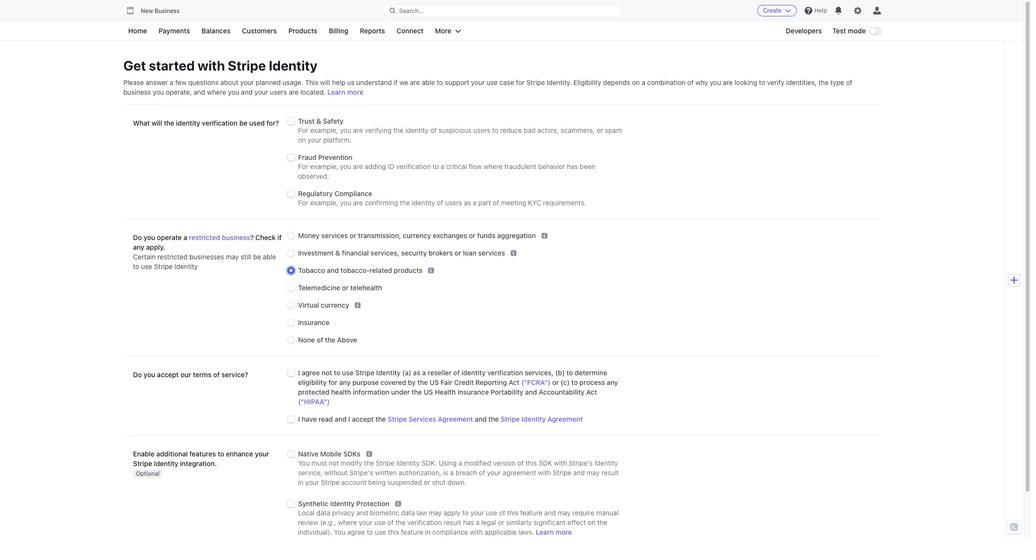Task type: describe. For each thing, give the bounding box(es) containing it.
services, inside i agree not to use stripe identity (a) as a reseller of identity verification services, (b) to determine eligibility for any purpose covered by the us fair credit reporting act
[[525, 369, 554, 377]]

fraud
[[298, 153, 317, 161]]

health
[[331, 388, 351, 396]]

telemedicine or telehealth
[[298, 284, 382, 292]]

able inside please answer a few questions about your planned usage. this will help us understand if we are able to support your use case for stripe identity. eligibility depends on a combination of why you are looking to verify identities, the type of business you operate, and where you and your users are located.
[[422, 78, 435, 86]]

or up financial
[[350, 231, 357, 240]]

synthetic
[[298, 499, 329, 508]]

for inside trust & safety for example, you are verifying the identity of suspicious users to reduce bad actors, scammers, or spam on your platform.
[[298, 126, 308, 134]]

loan
[[463, 249, 477, 257]]

& for investment
[[336, 249, 340, 257]]

the inside please answer a few questions about your planned usage. this will help us understand if we are able to support your use case for stripe identity. eligibility depends on a combination of why you are looking to verify identities, the type of business you operate, and where you and your users are located.
[[819, 78, 829, 86]]

been
[[580, 162, 596, 171]]

the inside trust & safety for example, you are verifying the identity of suspicious users to reduce bad actors, scammers, or spam on your platform.
[[394, 126, 404, 134]]

stripe up about
[[228, 57, 266, 73]]

0 vertical spatial insurance
[[298, 318, 330, 327]]

new business button
[[123, 4, 189, 17]]

of up applicable
[[499, 509, 506, 517]]

1 horizontal spatial stripe's
[[569, 459, 593, 467]]

stripe right agreement
[[553, 469, 572, 477]]

service,
[[298, 469, 323, 477]]

do you operate a restricted business
[[133, 233, 250, 242]]

the down manual
[[598, 518, 608, 527]]

0 vertical spatial services
[[321, 231, 348, 240]]

0 horizontal spatial learn more
[[328, 88, 364, 96]]

you right why
[[710, 78, 722, 86]]

be for able
[[253, 253, 261, 261]]

more button
[[431, 25, 466, 37]]

the down information
[[376, 415, 386, 423]]

verify
[[768, 78, 785, 86]]

you inside trust & safety for example, you are verifying the identity of suspicious users to reduce bad actors, scammers, or spam on your platform.
[[340, 126, 351, 134]]

are down usage.
[[289, 88, 299, 96]]

of right "part"
[[493, 199, 499, 207]]

stripe identity agreement link
[[501, 415, 583, 423]]

of up exchanges
[[437, 199, 443, 207]]

home
[[128, 27, 147, 35]]

1 vertical spatial business
[[222, 233, 250, 242]]

0 vertical spatial services,
[[371, 249, 400, 257]]

1 horizontal spatial restricted
[[189, 233, 220, 242]]

example, inside trust & safety for example, you are verifying the identity of suspicious users to reduce bad actors, scammers, or spam on your platform.
[[310, 126, 338, 134]]

terms
[[193, 371, 212, 379]]

the down the "portability"
[[489, 415, 499, 423]]

0 vertical spatial currency
[[403, 231, 431, 240]]

or left funds on the left top
[[469, 231, 476, 240]]

restricted business link
[[189, 233, 250, 242]]

and down protection
[[357, 509, 368, 517]]

stripe inside please answer a few questions about your planned usage. this will help us understand if we are able to support your use case for stripe identity. eligibility depends on a combination of why you are looking to verify identities, the type of business you operate, and where you and your users are located.
[[527, 78, 545, 86]]

do you accept our terms of service?
[[133, 371, 248, 379]]

agreement
[[503, 469, 537, 477]]

users inside please answer a few questions about your planned usage. this will help us understand if we are able to support your use case for stripe identity. eligibility depends on a combination of why you are looking to verify identities, the type of business you operate, and where you and your users are located.
[[270, 88, 287, 96]]

for for regulatory compliance
[[298, 199, 308, 207]]

us
[[347, 78, 355, 86]]

modified
[[464, 459, 492, 467]]

enable
[[133, 450, 155, 458]]

your up legal
[[471, 509, 485, 517]]

your right support
[[471, 78, 485, 86]]

i right read
[[349, 415, 350, 423]]

or left loan
[[455, 249, 462, 257]]

telemedicine
[[298, 284, 340, 292]]

sdk
[[539, 459, 552, 467]]

identity inside i agree not to use stripe identity (a) as a reseller of identity verification services, (b) to determine eligibility for any purpose covered by the us fair credit reporting act
[[376, 369, 401, 377]]

0 horizontal spatial will
[[152, 119, 162, 127]]

your down version
[[487, 469, 501, 477]]

planned
[[256, 78, 281, 86]]

or inside 'you must not modify the stripe identity sdk. using a modified version of this sdk with stripe's identity service, without stripe's written authorization, is a breach of your agreement with stripe and may result in your stripe account being suspended or shut down.'
[[424, 478, 430, 486]]

may up effect
[[558, 509, 571, 517]]

usage.
[[283, 78, 303, 86]]

reseller
[[428, 369, 452, 377]]

identity.
[[547, 78, 572, 86]]

services
[[409, 415, 436, 423]]

stripe inside enable additional features to enhance your stripe identity integration. optional
[[133, 459, 152, 468]]

0 horizontal spatial learn
[[328, 88, 346, 96]]

business inside please answer a few questions about your planned usage. this will help us understand if we are able to support your use case for stripe identity. eligibility depends on a combination of why you are looking to verify identities, the type of business you operate, and where you and your users are located.
[[123, 88, 151, 96]]

similarly
[[507, 518, 532, 527]]

stripe down the "portability"
[[501, 415, 520, 423]]

individual).
[[298, 528, 332, 536]]

0 vertical spatial more
[[347, 88, 364, 96]]

brokers
[[429, 249, 453, 257]]

or (c) to process any protected health information under the us health insurance portability and accountability act ("hipaa")
[[298, 378, 618, 406]]

are left looking
[[723, 78, 733, 86]]

read
[[319, 415, 333, 423]]

significant
[[534, 518, 566, 527]]

to up "health"
[[334, 369, 341, 377]]

and inside 'you must not modify the stripe identity sdk. using a modified version of this sdk with stripe's identity service, without stripe's written authorization, is a breach of your agreement with stripe and may result in your stripe account being suspended or shut down.'
[[574, 469, 585, 477]]

help button
[[801, 3, 832, 18]]

to right (b)
[[567, 369, 573, 377]]

regulatory compliance for example, you are confirming the identity of users as a part of meeting kyc requirements.
[[298, 189, 587, 207]]

part
[[479, 199, 491, 207]]

may right law
[[429, 509, 442, 517]]

create button
[[758, 5, 798, 16]]

use inside i agree not to use stripe identity (a) as a reseller of identity verification services, (b) to determine eligibility for any purpose covered by the us fair credit reporting act
[[342, 369, 354, 377]]

to inside trust & safety for example, you are verifying the identity of suspicious users to reduce bad actors, scammers, or spam on your platform.
[[493, 126, 499, 134]]

case
[[500, 78, 514, 86]]

stripe up written
[[376, 459, 395, 467]]

a inside fraud prevention for example, you are adding id verification to a critical flow where fraudulent behavior has been observed.
[[441, 162, 445, 171]]

with up questions
[[198, 57, 225, 73]]

and down questions
[[194, 88, 205, 96]]

your down planned
[[255, 88, 268, 96]]

identity inside enable additional features to enhance your stripe identity integration. optional
[[154, 459, 178, 468]]

of left why
[[688, 78, 694, 86]]

none
[[298, 336, 315, 344]]

connect link
[[392, 25, 429, 37]]

your right about
[[240, 78, 254, 86]]

are inside regulatory compliance for example, you are confirming the identity of users as a part of meeting kyc requirements.
[[353, 199, 363, 207]]

integration.
[[180, 459, 217, 468]]

act inside or (c) to process any protected health information under the us health insurance portability and accountability act ("hipaa")
[[587, 388, 597, 396]]

and up telemedicine or telehealth
[[327, 266, 339, 274]]

insurance inside or (c) to process any protected health information under the us health insurance portability and accountability act ("hipaa")
[[458, 388, 489, 396]]

are inside fraud prevention for example, you are adding id verification to a critical flow where fraudulent behavior has been observed.
[[353, 162, 363, 171]]

restricted inside certain restricted businesses may still be able to use stripe identity
[[158, 253, 188, 261]]

purpose
[[353, 378, 379, 386]]

result inside local data privacy and biometric data law may apply to your use of this feature and may require manual review (e.g., where your use of the verification result has a legal or similarly significant effect on the individual). you agree to use this feature in compliance with applicable laws.
[[444, 518, 461, 527]]

of down 'biometric'
[[388, 518, 394, 527]]

native mobile sdks
[[298, 450, 361, 458]]

a up breach
[[459, 459, 462, 467]]

& for trust
[[317, 117, 321, 125]]

the down 'biometric'
[[396, 518, 406, 527]]

why
[[696, 78, 708, 86]]

a left few
[[170, 78, 174, 86]]

written
[[375, 469, 397, 477]]

and up used
[[241, 88, 253, 96]]

spam
[[605, 126, 622, 134]]

your inside enable additional features to enhance your stripe identity integration. optional
[[255, 450, 269, 458]]

mobile
[[320, 450, 342, 458]]

or inside or (c) to process any protected health information under the us health insurance portability and accountability act ("hipaa")
[[553, 378, 559, 386]]

to inside enable additional features to enhance your stripe identity integration. optional
[[218, 450, 224, 458]]

products link
[[284, 25, 322, 37]]

this for feature
[[507, 509, 519, 517]]

where inside fraud prevention for example, you are adding id verification to a critical flow where fraudulent behavior has been observed.
[[484, 162, 503, 171]]

under
[[391, 388, 410, 396]]

verifying
[[365, 126, 392, 134]]

combination
[[648, 78, 686, 86]]

1 horizontal spatial services
[[479, 249, 505, 257]]

your down service,
[[306, 478, 319, 486]]

a right operate
[[184, 233, 187, 242]]

you down about
[[228, 88, 239, 96]]

developers link
[[782, 25, 827, 37]]

security
[[401, 249, 427, 257]]

questions
[[188, 78, 219, 86]]

you down 'answer'
[[153, 88, 164, 96]]

effect
[[568, 518, 586, 527]]

privacy
[[332, 509, 355, 517]]

reporting
[[476, 378, 507, 386]]

where inside please answer a few questions about your planned usage. this will help us understand if we are able to support your use case for stripe identity. eligibility depends on a combination of why you are looking to verify identities, the type of business you operate, and where you and your users are located.
[[207, 88, 226, 96]]

verification inside fraud prevention for example, you are adding id verification to a critical flow where fraudulent behavior has been observed.
[[397, 162, 431, 171]]

Search… search field
[[384, 5, 621, 17]]

started
[[149, 57, 195, 73]]

actors,
[[538, 126, 559, 134]]

fair
[[441, 378, 453, 386]]

legal
[[482, 518, 496, 527]]

identity inside certain restricted businesses may still be able to use stripe identity
[[175, 262, 198, 270]]

to left support
[[437, 78, 443, 86]]

observed.
[[298, 172, 329, 180]]

as inside i agree not to use stripe identity (a) as a reseller of identity verification services, (b) to determine eligibility for any purpose covered by the us fair credit reporting act
[[413, 369, 421, 377]]

still
[[241, 253, 252, 261]]

answer
[[146, 78, 168, 86]]

the inside or (c) to process any protected health information under the us health insurance portability and accountability act ("hipaa")
[[412, 388, 422, 396]]

verification inside local data privacy and biometric data law may apply to your use of this feature and may require manual review (e.g., where your use of the verification result has a legal or similarly significant effect on the individual). you agree to use this feature in compliance with applicable laws.
[[408, 518, 442, 527]]

are right we
[[410, 78, 420, 86]]

us inside i agree not to use stripe identity (a) as a reseller of identity verification services, (b) to determine eligibility for any purpose covered by the us fair credit reporting act
[[430, 378, 439, 386]]

about
[[221, 78, 239, 86]]

1 data from the left
[[317, 509, 330, 517]]

users inside regulatory compliance for example, you are confirming the identity of users as a part of meeting kyc requirements.
[[445, 199, 462, 207]]

example, for fraud
[[310, 162, 338, 171]]

home link
[[123, 25, 152, 37]]

aggregation
[[498, 231, 536, 240]]

agree inside i agree not to use stripe identity (a) as a reseller of identity verification services, (b) to determine eligibility for any purpose covered by the us fair credit reporting act
[[302, 369, 320, 377]]

investment
[[298, 249, 334, 257]]

of down modified
[[479, 469, 486, 477]]

has inside fraud prevention for example, you are adding id verification to a critical flow where fraudulent behavior has been observed.
[[567, 162, 578, 171]]

or inside trust & safety for example, you are verifying the identity of suspicious users to reduce bad actors, scammers, or spam on your platform.
[[597, 126, 603, 134]]

covered
[[381, 378, 406, 386]]

stripe left services
[[388, 415, 407, 423]]

the left above
[[325, 336, 336, 344]]

and up significant
[[545, 509, 556, 517]]

0 horizontal spatial this
[[388, 528, 399, 536]]

using
[[439, 459, 457, 467]]

breach
[[456, 469, 477, 477]]

2 data from the left
[[401, 509, 415, 517]]

identity inside regulatory compliance for example, you are confirming the identity of users as a part of meeting kyc requirements.
[[412, 199, 435, 207]]

compliance
[[335, 189, 372, 198]]

1 vertical spatial more
[[556, 528, 572, 536]]

id
[[388, 162, 395, 171]]

scammers,
[[561, 126, 595, 134]]

more
[[435, 27, 452, 35]]

modify
[[341, 459, 362, 467]]

of up agreement
[[518, 459, 524, 467]]

users inside trust & safety for example, you are verifying the identity of suspicious users to reduce bad actors, scammers, or spam on your platform.
[[474, 126, 491, 134]]

trust
[[298, 117, 315, 125]]

laws.
[[519, 528, 534, 536]]

certain
[[133, 253, 156, 261]]

exchanges
[[433, 231, 467, 240]]

0 vertical spatial feature
[[521, 509, 543, 517]]

(b)
[[556, 369, 565, 377]]

your down protection
[[359, 518, 373, 527]]

to right "apply"
[[463, 509, 469, 517]]

enable additional features to enhance your stripe identity integration. optional
[[133, 450, 269, 477]]

shut
[[432, 478, 446, 486]]

1 agreement from the left
[[438, 415, 473, 423]]

Search… text field
[[384, 5, 621, 17]]

identity inside trust & safety for example, you are verifying the identity of suspicious users to reduce bad actors, scammers, or spam on your platform.
[[406, 126, 429, 134]]

you inside local data privacy and biometric data law may apply to your use of this feature and may require manual review (e.g., where your use of the verification result has a legal or similarly significant effect on the individual). you agree to use this feature in compliance with applicable laws.
[[334, 528, 346, 536]]

to down 'biometric'
[[367, 528, 373, 536]]

you inside regulatory compliance for example, you are confirming the identity of users as a part of meeting kyc requirements.
[[340, 199, 351, 207]]

test mode
[[833, 27, 866, 35]]

on inside please answer a few questions about your planned usage. this will help us understand if we are able to support your use case for stripe identity. eligibility depends on a combination of why you are looking to verify identities, the type of business you operate, and where you and your users are located.
[[632, 78, 640, 86]]

of right "none"
[[317, 336, 323, 344]]



Task type: vqa. For each thing, say whether or not it's contained in the screenshot.
Help Image
no



Task type: locate. For each thing, give the bounding box(es) containing it.
1 vertical spatial be
[[253, 253, 261, 261]]

of right 'terms'
[[213, 371, 220, 379]]

if inside please answer a few questions about your planned usage. this will help us understand if we are able to support your use case for stripe identity. eligibility depends on a combination of why you are looking to verify identities, the type of business you operate, and where you and your users are located.
[[394, 78, 398, 86]]

for
[[298, 126, 308, 134], [298, 162, 308, 171], [298, 199, 308, 207]]

1 vertical spatial as
[[413, 369, 421, 377]]

you inside fraud prevention for example, you are adding id verification to a critical flow where fraudulent behavior has been observed.
[[340, 162, 351, 171]]

data
[[317, 509, 330, 517], [401, 509, 415, 517]]

for down trust
[[298, 126, 308, 134]]

you down native
[[298, 459, 310, 467]]

payments link
[[154, 25, 195, 37]]

local
[[298, 509, 315, 517]]

balances link
[[197, 25, 235, 37]]

identity inside i agree not to use stripe identity (a) as a reseller of identity verification services, (b) to determine eligibility for any purpose covered by the us fair credit reporting act
[[462, 369, 486, 377]]

as left "part"
[[464, 199, 471, 207]]

result up manual
[[602, 469, 619, 477]]

notifications image
[[835, 7, 843, 14]]

for inside fraud prevention for example, you are adding id verification to a critical flow where fraudulent behavior has been observed.
[[298, 162, 308, 171]]

must
[[312, 459, 327, 467]]

0 vertical spatial accept
[[157, 371, 179, 379]]

operate
[[157, 233, 182, 242]]

do for do you operate a restricted business
[[133, 233, 142, 242]]

1 vertical spatial feature
[[401, 528, 423, 536]]

are inside trust & safety for example, you are verifying the identity of suspicious users to reduce bad actors, scammers, or spam on your platform.
[[353, 126, 363, 134]]

understand
[[357, 78, 392, 86]]

stripe inside i agree not to use stripe identity (a) as a reseller of identity verification services, (b) to determine eligibility for any purpose covered by the us fair credit reporting act
[[355, 369, 375, 377]]

on inside local data privacy and biometric data law may apply to your use of this feature and may require manual review (e.g., where your use of the verification result has a legal or similarly significant effect on the individual). you agree to use this feature in compliance with applicable laws.
[[588, 518, 596, 527]]

sdk.
[[422, 459, 437, 467]]

agree inside local data privacy and biometric data law may apply to your use of this feature and may require manual review (e.g., where your use of the verification result has a legal or similarly significant effect on the individual). you agree to use this feature in compliance with applicable laws.
[[348, 528, 365, 536]]

1 horizontal spatial has
[[567, 162, 578, 171]]

currency
[[403, 231, 431, 240], [321, 301, 349, 309]]

1 vertical spatial will
[[152, 119, 162, 127]]

0 horizontal spatial result
[[444, 518, 461, 527]]

apply
[[444, 509, 461, 517]]

connect
[[397, 27, 424, 35]]

reports link
[[355, 25, 390, 37]]

learn more link for this
[[536, 528, 572, 537]]

2 vertical spatial users
[[445, 199, 462, 207]]

1 vertical spatial insurance
[[458, 388, 489, 396]]

the right the what
[[164, 119, 174, 127]]

accept left our
[[157, 371, 179, 379]]

of right type
[[847, 78, 853, 86]]

1 vertical spatial learn more link
[[536, 528, 572, 537]]

this for sdk
[[526, 459, 537, 467]]

1 horizontal spatial &
[[336, 249, 340, 257]]

where inside local data privacy and biometric data law may apply to your use of this feature and may require manual review (e.g., where your use of the verification result has a legal or similarly significant effect on the individual). you agree to use this feature in compliance with applicable laws.
[[338, 518, 357, 527]]

1 vertical spatial services,
[[525, 369, 554, 377]]

to down certain at left top
[[133, 262, 139, 270]]

3 for from the top
[[298, 199, 308, 207]]

with inside local data privacy and biometric data law may apply to your use of this feature and may require manual review (e.g., where your use of the verification result has a legal or similarly significant effect on the individual). you agree to use this feature in compliance with applicable laws.
[[470, 528, 483, 536]]

may left "still"
[[226, 253, 239, 261]]

money services or transmission, currency exchanges or funds aggregation
[[298, 231, 536, 240]]

1 horizontal spatial learn more
[[536, 528, 572, 536]]

0 horizontal spatial feature
[[401, 528, 423, 536]]

0 horizontal spatial if
[[278, 233, 282, 242]]

may inside 'you must not modify the stripe identity sdk. using a modified version of this sdk with stripe's identity service, without stripe's written authorization, is a breach of your agreement with stripe and may result in your stripe account being suspended or shut down.'
[[587, 469, 600, 477]]

apply.
[[146, 243, 165, 251]]

if left we
[[394, 78, 398, 86]]

0 horizontal spatial stripe's
[[350, 469, 374, 477]]

in inside local data privacy and biometric data law may apply to your use of this feature and may require manual review (e.g., where your use of the verification result has a legal or similarly significant effect on the individual). you agree to use this feature in compliance with applicable laws.
[[425, 528, 431, 536]]

not inside 'you must not modify the stripe identity sdk. using a modified version of this sdk with stripe's identity service, without stripe's written authorization, is a breach of your agreement with stripe and may result in your stripe account being suspended or shut down.'
[[329, 459, 339, 467]]

developers
[[786, 27, 822, 35]]

if
[[394, 78, 398, 86], [278, 233, 282, 242]]

0 vertical spatial this
[[526, 459, 537, 467]]

if inside ? check if any apply.
[[278, 233, 282, 242]]

you up apply.
[[144, 233, 155, 242]]

identity down operate,
[[176, 119, 200, 127]]

a right is
[[450, 469, 454, 477]]

0 vertical spatial in
[[298, 478, 304, 486]]

result
[[602, 469, 619, 477], [444, 518, 461, 527]]

example, inside fraud prevention for example, you are adding id verification to a critical flow where fraudulent behavior has been observed.
[[310, 162, 338, 171]]

0 horizontal spatial in
[[298, 478, 304, 486]]

result inside 'you must not modify the stripe identity sdk. using a modified version of this sdk with stripe's identity service, without stripe's written authorization, is a breach of your agreement with stripe and may result in your stripe account being suspended or shut down.'
[[602, 469, 619, 477]]

any inside i agree not to use stripe identity (a) as a reseller of identity verification services, (b) to determine eligibility for any purpose covered by the us fair credit reporting act
[[339, 378, 351, 386]]

0 horizontal spatial services,
[[371, 249, 400, 257]]

not
[[322, 369, 332, 377], [329, 459, 339, 467]]

the inside 'you must not modify the stripe identity sdk. using a modified version of this sdk with stripe's identity service, without stripe's written authorization, is a breach of your agreement with stripe and may result in your stripe account being suspended or shut down.'
[[364, 459, 374, 467]]

services, up related
[[371, 249, 400, 257]]

to inside or (c) to process any protected health information under the us health insurance portability and accountability act ("hipaa")
[[572, 378, 578, 386]]

be inside certain restricted businesses may still be able to use stripe identity
[[253, 253, 261, 261]]

("hipaa") link
[[298, 398, 330, 406]]

biometric
[[370, 509, 399, 517]]

0 vertical spatial where
[[207, 88, 226, 96]]

of inside i agree not to use stripe identity (a) as a reseller of identity verification services, (b) to determine eligibility for any purpose covered by the us fair credit reporting act
[[454, 369, 460, 377]]

prevention
[[318, 153, 353, 161]]

and
[[194, 88, 205, 96], [241, 88, 253, 96], [327, 266, 339, 274], [525, 388, 537, 396], [335, 415, 347, 423], [475, 415, 487, 423], [574, 469, 585, 477], [357, 509, 368, 517], [545, 509, 556, 517]]

0 vertical spatial business
[[123, 88, 151, 96]]

or down tobacco-
[[342, 284, 349, 292]]

the left type
[[819, 78, 829, 86]]

0 vertical spatial if
[[394, 78, 398, 86]]

operate,
[[166, 88, 192, 96]]

for for fraud prevention
[[298, 162, 308, 171]]

1 vertical spatial example,
[[310, 162, 338, 171]]

1 vertical spatial users
[[474, 126, 491, 134]]

1 vertical spatial has
[[463, 518, 474, 527]]

? check if any apply.
[[133, 233, 282, 251]]

use inside certain restricted businesses may still be able to use stripe identity
[[141, 262, 152, 270]]

not down mobile
[[329, 459, 339, 467]]

2 horizontal spatial on
[[632, 78, 640, 86]]

1 vertical spatial services
[[479, 249, 505, 257]]

1 horizontal spatial this
[[507, 509, 519, 517]]

to inside certain restricted businesses may still be able to use stripe identity
[[133, 262, 139, 270]]

verification left used
[[202, 119, 238, 127]]

with down sdk at the bottom
[[538, 469, 551, 477]]

able inside certain restricted businesses may still be able to use stripe identity
[[263, 253, 276, 261]]

use inside please answer a few questions about your planned usage. this will help us understand if we are able to support your use case for stripe identity. eligibility depends on a combination of why you are looking to verify identities, the type of business you operate, and where you and your users are located.
[[487, 78, 498, 86]]

or inside local data privacy and biometric data law may apply to your use of this feature and may require manual review (e.g., where your use of the verification result has a legal or similarly significant effect on the individual). you agree to use this feature in compliance with applicable laws.
[[498, 518, 505, 527]]

i agree not to use stripe identity (a) as a reseller of identity verification services, (b) to determine eligibility for any purpose covered by the us fair credit reporting act
[[298, 369, 608, 386]]

1 horizontal spatial in
[[425, 528, 431, 536]]

1 horizontal spatial learn more link
[[536, 528, 572, 537]]

financial
[[342, 249, 369, 257]]

a
[[170, 78, 174, 86], [642, 78, 646, 86], [441, 162, 445, 171], [473, 199, 477, 207], [184, 233, 187, 242], [422, 369, 426, 377], [459, 459, 462, 467], [450, 469, 454, 477], [476, 518, 480, 527]]

& inside trust & safety for example, you are verifying the identity of suspicious users to reduce bad actors, scammers, or spam on your platform.
[[317, 117, 321, 125]]

of
[[688, 78, 694, 86], [847, 78, 853, 86], [431, 126, 437, 134], [437, 199, 443, 207], [493, 199, 499, 207], [317, 336, 323, 344], [454, 369, 460, 377], [213, 371, 220, 379], [518, 459, 524, 467], [479, 469, 486, 477], [499, 509, 506, 517], [388, 518, 394, 527]]

stripe inside certain restricted businesses may still be able to use stripe identity
[[154, 262, 173, 270]]

the inside i agree not to use stripe identity (a) as a reseller of identity verification services, (b) to determine eligibility for any purpose covered by the us fair credit reporting act
[[418, 378, 428, 386]]

features
[[190, 450, 216, 458]]

and right read
[[335, 415, 347, 423]]

learn more link down significant
[[536, 528, 572, 537]]

get
[[123, 57, 146, 73]]

and down or (c) to process any protected health information under the us health insurance portability and accountability act ("hipaa")
[[475, 415, 487, 423]]

any inside or (c) to process any protected health information under the us health insurance portability and accountability act ("hipaa")
[[607, 378, 618, 386]]

example,
[[310, 126, 338, 134], [310, 162, 338, 171], [310, 199, 338, 207]]

able down the check
[[263, 253, 276, 261]]

of up credit
[[454, 369, 460, 377]]

learn more down significant
[[536, 528, 572, 536]]

0 vertical spatial learn more
[[328, 88, 364, 96]]

or left shut
[[424, 478, 430, 486]]

1 horizontal spatial learn
[[536, 528, 554, 536]]

for down the fraud
[[298, 162, 308, 171]]

services,
[[371, 249, 400, 257], [525, 369, 554, 377]]

and inside or (c) to process any protected health information under the us health insurance portability and accountability act ("hipaa")
[[525, 388, 537, 396]]

be right "still"
[[253, 253, 261, 261]]

you inside 'you must not modify the stripe identity sdk. using a modified version of this sdk with stripe's identity service, without stripe's written authorization, is a breach of your agreement with stripe and may result in your stripe account being suspended or shut down.'
[[298, 459, 310, 467]]

certain restricted businesses may still be able to use stripe identity
[[133, 253, 276, 270]]

0 horizontal spatial agree
[[302, 369, 320, 377]]

1 vertical spatial not
[[329, 459, 339, 467]]

with right sdk at the bottom
[[554, 459, 567, 467]]

0 vertical spatial on
[[632, 78, 640, 86]]

for inside regulatory compliance for example, you are confirming the identity of users as a part of meeting kyc requirements.
[[298, 199, 308, 207]]

0 vertical spatial you
[[298, 459, 310, 467]]

1 vertical spatial us
[[424, 388, 433, 396]]

0 vertical spatial be
[[239, 119, 248, 127]]

able right we
[[422, 78, 435, 86]]

process
[[580, 378, 605, 386]]

1 vertical spatial stripe's
[[350, 469, 374, 477]]

require
[[573, 509, 595, 517]]

1 horizontal spatial insurance
[[458, 388, 489, 396]]

1 example, from the top
[[310, 126, 338, 134]]

us inside or (c) to process any protected health information under the us health insurance portability and accountability act ("hipaa")
[[424, 388, 433, 396]]

1 horizontal spatial as
[[464, 199, 471, 207]]

are
[[410, 78, 420, 86], [723, 78, 733, 86], [289, 88, 299, 96], [353, 126, 363, 134], [353, 162, 363, 171], [353, 199, 363, 207]]

for?
[[267, 119, 279, 127]]

1 vertical spatial for
[[298, 162, 308, 171]]

this left sdk at the bottom
[[526, 459, 537, 467]]

0 vertical spatial as
[[464, 199, 471, 207]]

few
[[175, 78, 187, 86]]

not for must
[[329, 459, 339, 467]]

be for used
[[239, 119, 248, 127]]

1 vertical spatial agree
[[348, 528, 365, 536]]

what will the identity verification be used for?
[[133, 119, 279, 127]]

has left legal
[[463, 518, 474, 527]]

identity left suspicious
[[406, 126, 429, 134]]

money
[[298, 231, 320, 240]]

review
[[298, 518, 319, 527]]

1 horizontal spatial agreement
[[548, 415, 583, 423]]

("fcra") link
[[522, 378, 551, 386]]

information
[[353, 388, 390, 396]]

not up eligibility
[[322, 369, 332, 377]]

2 example, from the top
[[310, 162, 338, 171]]

2 vertical spatial for
[[298, 199, 308, 207]]

0 horizontal spatial agreement
[[438, 415, 473, 423]]

act down process at the right of the page
[[587, 388, 597, 396]]

1 vertical spatial where
[[484, 162, 503, 171]]

3 example, from the top
[[310, 199, 338, 207]]

1 horizontal spatial for
[[516, 78, 525, 86]]

1 vertical spatial for
[[329, 378, 338, 386]]

not inside i agree not to use stripe identity (a) as a reseller of identity verification services, (b) to determine eligibility for any purpose covered by the us fair credit reporting act
[[322, 369, 332, 377]]

2 vertical spatial example,
[[310, 199, 338, 207]]

customers link
[[237, 25, 282, 37]]

you up platform.
[[340, 126, 351, 134]]

of inside trust & safety for example, you are verifying the identity of suspicious users to reduce bad actors, scammers, or spam on your platform.
[[431, 126, 437, 134]]

verification right id on the top of the page
[[397, 162, 431, 171]]

example, inside regulatory compliance for example, you are confirming the identity of users as a part of meeting kyc requirements.
[[310, 199, 338, 207]]

1 horizontal spatial services,
[[525, 369, 554, 377]]

example, for regulatory
[[310, 199, 338, 207]]

optional
[[136, 470, 160, 477]]

1 vertical spatial currency
[[321, 301, 349, 309]]

data left law
[[401, 509, 415, 517]]

restricted up the businesses
[[189, 233, 220, 242]]

law
[[417, 509, 427, 517]]

learn more down us at the left top of the page
[[328, 88, 364, 96]]

0 horizontal spatial services
[[321, 231, 348, 240]]

on right depends
[[632, 78, 640, 86]]

stripe services agreement link
[[388, 415, 473, 423]]

native
[[298, 450, 319, 458]]

0 horizontal spatial business
[[123, 88, 151, 96]]

this up similarly
[[507, 509, 519, 517]]

you must not modify the stripe identity sdk. using a modified version of this sdk with stripe's identity service, without stripe's written authorization, is a breach of your agreement with stripe and may result in your stripe account being suspended or shut down.
[[298, 459, 619, 486]]

2 for from the top
[[298, 162, 308, 171]]

this
[[305, 78, 319, 86]]

your inside trust & safety for example, you are verifying the identity of suspicious users to reduce bad actors, scammers, or spam on your platform.
[[308, 136, 322, 144]]

safety
[[323, 117, 344, 125]]

0 vertical spatial stripe's
[[569, 459, 593, 467]]

agree up eligibility
[[302, 369, 320, 377]]

1 vertical spatial accept
[[352, 415, 374, 423]]

as
[[464, 199, 471, 207], [413, 369, 421, 377]]

for up "health"
[[329, 378, 338, 386]]

for down regulatory
[[298, 199, 308, 207]]

in
[[298, 478, 304, 486], [425, 528, 431, 536]]

0 vertical spatial not
[[322, 369, 332, 377]]

a inside regulatory compliance for example, you are confirming the identity of users as a part of meeting kyc requirements.
[[473, 199, 477, 207]]

in inside 'you must not modify the stripe identity sdk. using a modified version of this sdk with stripe's identity service, without stripe's written authorization, is a breach of your agreement with stripe and may result in your stripe account being suspended or shut down.'
[[298, 478, 304, 486]]

2 do from the top
[[133, 371, 142, 379]]

0 horizontal spatial you
[[298, 459, 310, 467]]

0 vertical spatial do
[[133, 233, 142, 242]]

0 vertical spatial has
[[567, 162, 578, 171]]

billing link
[[324, 25, 353, 37]]

0 vertical spatial example,
[[310, 126, 338, 134]]

learn more link
[[328, 88, 364, 96], [536, 528, 572, 537]]

learn down help
[[328, 88, 346, 96]]

1 vertical spatial able
[[263, 253, 276, 261]]

meeting
[[501, 199, 527, 207]]

act inside i agree not to use stripe identity (a) as a reseller of identity verification services, (b) to determine eligibility for any purpose covered by the us fair credit reporting act
[[509, 378, 520, 386]]

will
[[320, 78, 330, 86], [152, 119, 162, 127]]

protected
[[298, 388, 330, 396]]

you
[[710, 78, 722, 86], [153, 88, 164, 96], [228, 88, 239, 96], [340, 126, 351, 134], [340, 162, 351, 171], [340, 199, 351, 207], [144, 233, 155, 242], [144, 371, 155, 379]]

the right by
[[418, 378, 428, 386]]

1 vertical spatial learn more
[[536, 528, 572, 536]]

i for i agree not to use stripe identity (a) as a reseller of identity verification services, (b) to determine eligibility for any purpose covered by the us fair credit reporting act
[[298, 369, 300, 377]]

business
[[155, 7, 180, 14]]

i inside i agree not to use stripe identity (a) as a reseller of identity verification services, (b) to determine eligibility for any purpose covered by the us fair credit reporting act
[[298, 369, 300, 377]]

0 horizontal spatial restricted
[[158, 253, 188, 261]]

please answer a few questions about your planned usage. this will help us understand if we are able to support your use case for stripe identity. eligibility depends on a combination of why you are looking to verify identities, the type of business you operate, and where you and your users are located.
[[123, 78, 853, 96]]

you left our
[[144, 371, 155, 379]]

0 horizontal spatial as
[[413, 369, 421, 377]]

0 horizontal spatial on
[[298, 136, 306, 144]]

learn more link down us at the left top of the page
[[328, 88, 364, 96]]

0 vertical spatial for
[[516, 78, 525, 86]]

stripe's up account on the bottom
[[350, 469, 374, 477]]

services, up ("fcra") link
[[525, 369, 554, 377]]

1 vertical spatial restricted
[[158, 253, 188, 261]]

to right features
[[218, 450, 224, 458]]

by
[[408, 378, 416, 386]]

i
[[298, 369, 300, 377], [298, 415, 300, 423], [349, 415, 350, 423]]

a left critical
[[441, 162, 445, 171]]

stripe's
[[569, 459, 593, 467], [350, 469, 374, 477]]

none of the above
[[298, 336, 357, 344]]

1 horizontal spatial you
[[334, 528, 346, 536]]

1 horizontal spatial on
[[588, 518, 596, 527]]

0 vertical spatial learn more link
[[328, 88, 364, 96]]

do for do you accept our terms of service?
[[133, 371, 142, 379]]

insurance
[[298, 318, 330, 327], [458, 388, 489, 396]]

0 vertical spatial learn
[[328, 88, 346, 96]]

on down require
[[588, 518, 596, 527]]

result down "apply"
[[444, 518, 461, 527]]

are down compliance
[[353, 199, 363, 207]]

1 vertical spatial learn
[[536, 528, 554, 536]]

this inside 'you must not modify the stripe identity sdk. using a modified version of this sdk with stripe's identity service, without stripe's written authorization, is a breach of your agreement with stripe and may result in your stripe account being suspended or shut down.'
[[526, 459, 537, 467]]

0 horizontal spatial currency
[[321, 301, 349, 309]]

0 horizontal spatial where
[[207, 88, 226, 96]]

0 horizontal spatial accept
[[157, 371, 179, 379]]

has inside local data privacy and biometric data law may apply to your use of this feature and may require manual review (e.g., where your use of the verification result has a legal or similarly significant effect on the individual). you agree to use this feature in compliance with applicable laws.
[[463, 518, 474, 527]]

as inside regulatory compliance for example, you are confirming the identity of users as a part of meeting kyc requirements.
[[464, 199, 471, 207]]

1 horizontal spatial accept
[[352, 415, 374, 423]]

1 for from the top
[[298, 126, 308, 134]]

additional
[[156, 450, 188, 458]]

not for agree
[[322, 369, 332, 377]]

a left combination
[[642, 78, 646, 86]]

manual
[[597, 509, 619, 517]]

customers
[[242, 27, 277, 35]]

any inside ? check if any apply.
[[133, 243, 144, 251]]

0 vertical spatial act
[[509, 378, 520, 386]]

with down legal
[[470, 528, 483, 536]]

portability
[[491, 388, 524, 396]]

suspended
[[388, 478, 422, 486]]

insurance down virtual
[[298, 318, 330, 327]]

stripe down without
[[321, 478, 340, 486]]

business up "still"
[[222, 233, 250, 242]]

may inside certain restricted businesses may still be able to use stripe identity
[[226, 253, 239, 261]]

as right (a)
[[413, 369, 421, 377]]

1 vertical spatial do
[[133, 371, 142, 379]]

to inside fraud prevention for example, you are adding id verification to a critical flow where fraudulent behavior has been observed.
[[433, 162, 439, 171]]

1 vertical spatial act
[[587, 388, 597, 396]]

& right trust
[[317, 117, 321, 125]]

& left financial
[[336, 249, 340, 257]]

0 vertical spatial us
[[430, 378, 439, 386]]

1 horizontal spatial users
[[445, 199, 462, 207]]

2 agreement from the left
[[548, 415, 583, 423]]

health
[[435, 388, 456, 396]]

have
[[302, 415, 317, 423]]

1 do from the top
[[133, 233, 142, 242]]

for right case
[[516, 78, 525, 86]]

are left verifying
[[353, 126, 363, 134]]

0 horizontal spatial any
[[133, 243, 144, 251]]

2 vertical spatial on
[[588, 518, 596, 527]]

any up certain at left top
[[133, 243, 144, 251]]

your
[[240, 78, 254, 86], [471, 78, 485, 86], [255, 88, 268, 96], [308, 136, 322, 144], [255, 450, 269, 458], [487, 469, 501, 477], [306, 478, 319, 486], [471, 509, 485, 517], [359, 518, 373, 527]]

for inside i agree not to use stripe identity (a) as a reseller of identity verification services, (b) to determine eligibility for any purpose covered by the us fair credit reporting act
[[329, 378, 338, 386]]

protection
[[357, 499, 390, 508]]

verification inside i agree not to use stripe identity (a) as a reseller of identity verification services, (b) to determine eligibility for any purpose covered by the us fair credit reporting act
[[488, 369, 523, 377]]

1 vertical spatial you
[[334, 528, 346, 536]]

for inside please answer a few questions about your planned usage. this will help us understand if we are able to support your use case for stripe identity. eligibility depends on a combination of why you are looking to verify identities, the type of business you operate, and where you and your users are located.
[[516, 78, 525, 86]]

a inside local data privacy and biometric data law may apply to your use of this feature and may require manual review (e.g., where your use of the verification result has a legal or similarly significant effect on the individual). you agree to use this feature in compliance with applicable laws.
[[476, 518, 480, 527]]

us
[[430, 378, 439, 386], [424, 388, 433, 396]]

0 vertical spatial restricted
[[189, 233, 220, 242]]

the inside regulatory compliance for example, you are confirming the identity of users as a part of meeting kyc requirements.
[[400, 199, 410, 207]]

learn more link for understand
[[328, 88, 364, 96]]

will inside please answer a few questions about your planned usage. this will help us understand if we are able to support your use case for stripe identity. eligibility depends on a combination of why you are looking to verify identities, the type of business you operate, and where you and your users are located.
[[320, 78, 330, 86]]

compliance
[[433, 528, 468, 536]]

a left "part"
[[473, 199, 477, 207]]

requirements.
[[543, 199, 587, 207]]

0 horizontal spatial able
[[263, 253, 276, 261]]

of left suspicious
[[431, 126, 437, 134]]

0 horizontal spatial more
[[347, 88, 364, 96]]

2 horizontal spatial where
[[484, 162, 503, 171]]

i for i have read and i accept the stripe services agreement and the stripe identity agreement
[[298, 415, 300, 423]]

to left verify
[[759, 78, 766, 86]]

type
[[831, 78, 845, 86]]

0 vertical spatial able
[[422, 78, 435, 86]]

without
[[325, 469, 348, 477]]

us left health
[[424, 388, 433, 396]]

stripe down enable
[[133, 459, 152, 468]]

us down the reseller
[[430, 378, 439, 386]]

a inside i agree not to use stripe identity (a) as a reseller of identity verification services, (b) to determine eligibility for any purpose covered by the us fair credit reporting act
[[422, 369, 426, 377]]

where down about
[[207, 88, 226, 96]]

stripe's right sdk at the bottom
[[569, 459, 593, 467]]

on inside trust & safety for example, you are verifying the identity of suspicious users to reduce bad actors, scammers, or spam on your platform.
[[298, 136, 306, 144]]

feature down law
[[401, 528, 423, 536]]

and up require
[[574, 469, 585, 477]]

agreement down or (c) to process any protected health information under the us health insurance portability and accountability act ("hipaa")
[[438, 415, 473, 423]]



